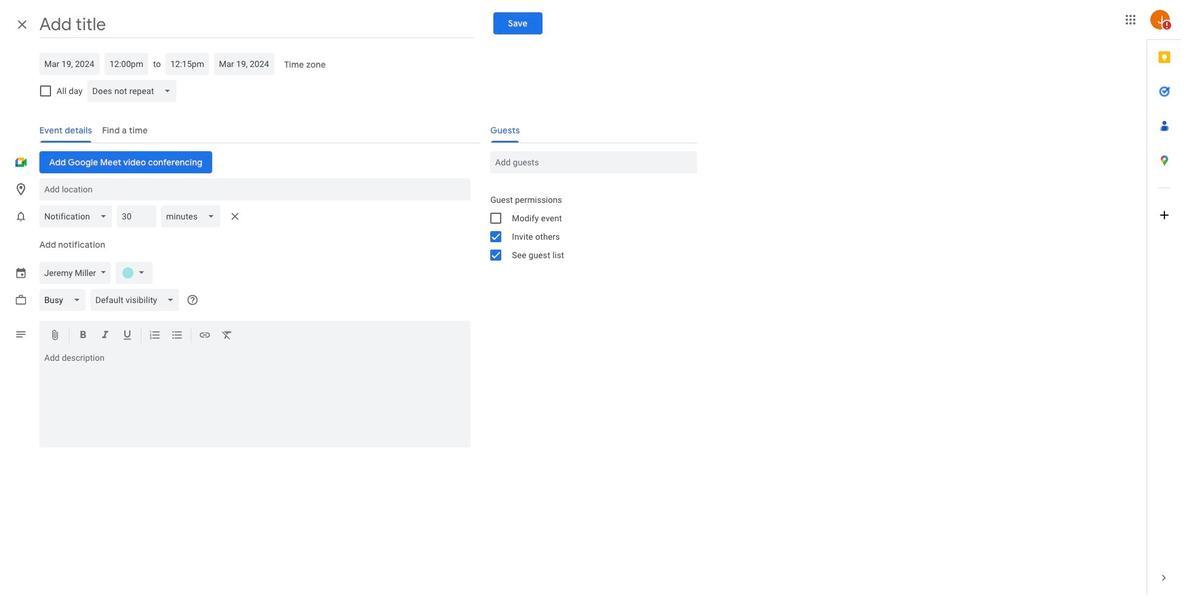 Task type: describe. For each thing, give the bounding box(es) containing it.
remove formatting image
[[221, 329, 233, 343]]

Start time text field
[[110, 53, 143, 75]]

End time text field
[[171, 53, 205, 75]]

30 minutes before element
[[39, 203, 245, 230]]

bold image
[[77, 329, 89, 343]]

Add location text field
[[44, 178, 466, 201]]

numbered list image
[[149, 329, 161, 343]]

End date text field
[[219, 53, 270, 75]]

Start date text field
[[44, 53, 95, 75]]



Task type: vqa. For each thing, say whether or not it's contained in the screenshot.
DESCRIPTION text box
yes



Task type: locate. For each thing, give the bounding box(es) containing it.
italic image
[[99, 329, 111, 343]]

Description text field
[[39, 353, 471, 445]]

bulleted list image
[[171, 329, 183, 343]]

Minutes in advance for notification number field
[[122, 205, 152, 228]]

insert link image
[[199, 329, 211, 343]]

Title text field
[[39, 11, 474, 38]]

None field
[[87, 80, 181, 102], [39, 205, 117, 228], [161, 205, 225, 228], [39, 289, 90, 311], [90, 289, 184, 311], [87, 80, 181, 102], [39, 205, 117, 228], [161, 205, 225, 228], [39, 289, 90, 311], [90, 289, 184, 311]]

tab list
[[1147, 40, 1181, 561]]

Guests text field
[[495, 151, 692, 173]]

group
[[481, 191, 697, 265]]

underline image
[[121, 329, 134, 343]]

formatting options toolbar
[[39, 321, 471, 351]]



